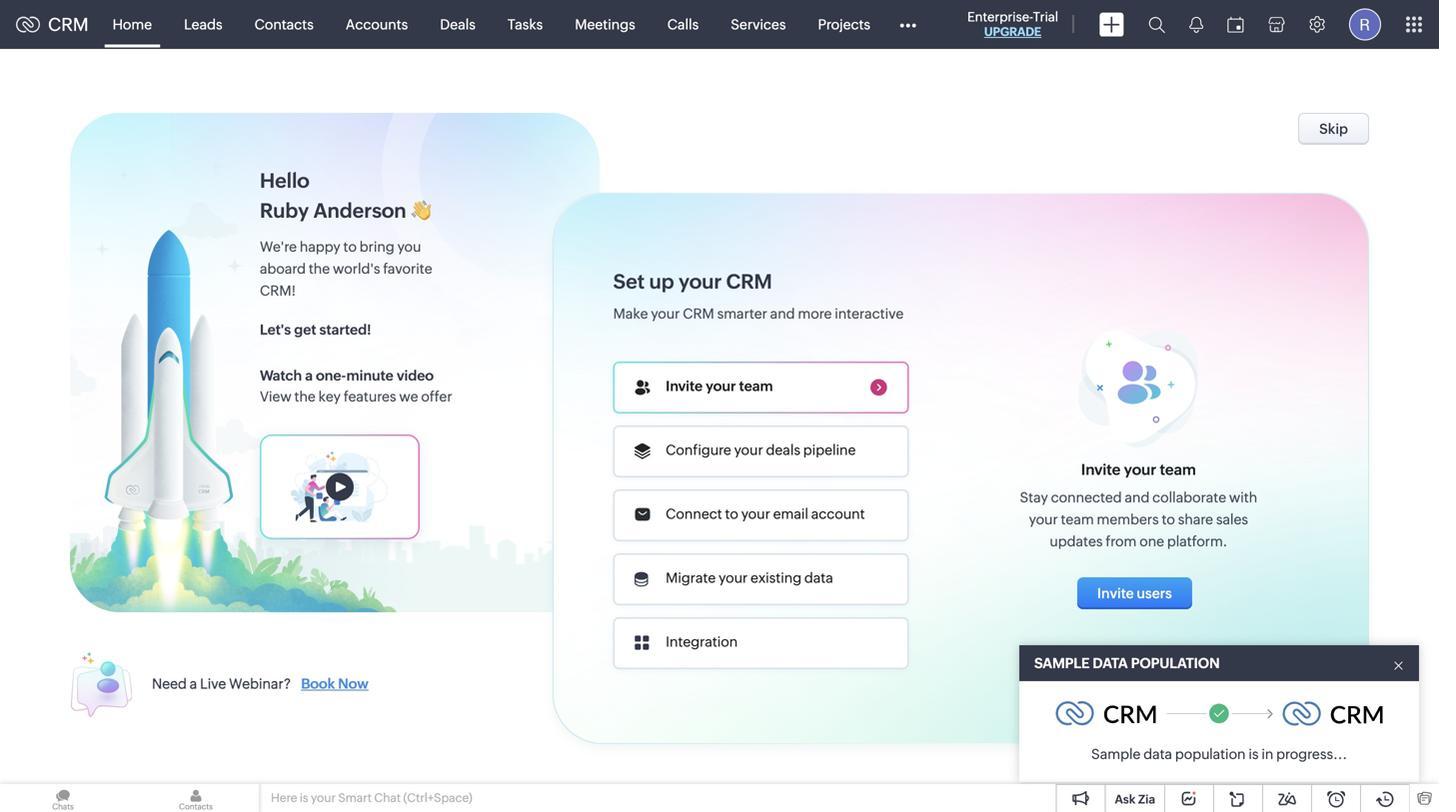 Task type: vqa. For each thing, say whether or not it's contained in the screenshot.
'Add a note...' field
no



Task type: locate. For each thing, give the bounding box(es) containing it.
population
[[1175, 747, 1246, 763]]

0 horizontal spatial sample
[[1034, 656, 1090, 672]]

meetings
[[575, 16, 635, 32]]

crm up smarter on the top
[[726, 270, 772, 293]]

2 horizontal spatial crm
[[726, 270, 772, 293]]

to left share
[[1162, 511, 1175, 527]]

to
[[343, 239, 357, 255], [725, 506, 738, 522], [1162, 511, 1175, 527]]

tasks link
[[492, 0, 559, 48]]

0 vertical spatial a
[[305, 368, 313, 384]]

home
[[113, 16, 152, 32]]

deals
[[440, 16, 476, 32]]

1 vertical spatial is
[[300, 792, 308, 805]]

signals element
[[1177, 0, 1215, 49]]

0 horizontal spatial a
[[190, 676, 197, 692]]

is right here
[[300, 792, 308, 805]]

2 vertical spatial invite
[[1097, 585, 1134, 601]]

account
[[811, 506, 865, 522]]

1 horizontal spatial sample
[[1091, 747, 1141, 763]]

your
[[679, 270, 722, 293], [651, 306, 680, 322], [706, 378, 736, 394], [734, 442, 763, 458], [1124, 461, 1157, 478], [741, 506, 770, 522], [1029, 511, 1058, 527], [719, 570, 748, 586], [311, 792, 336, 805]]

2 vertical spatial team
[[1061, 511, 1094, 527]]

invite your team up the configure
[[666, 378, 773, 394]]

0 horizontal spatial invite your team
[[666, 378, 773, 394]]

(ctrl+space)
[[403, 792, 472, 805]]

1 horizontal spatial data
[[1144, 747, 1172, 763]]

here
[[271, 792, 297, 805]]

invite users button
[[1077, 577, 1192, 609]]

data
[[804, 570, 833, 586], [1144, 747, 1172, 763]]

live
[[200, 676, 226, 692]]

existing
[[751, 570, 802, 586]]

your up stay connected and collaborate with your team members to share sales updates from one platform.
[[1124, 461, 1157, 478]]

meetings link
[[559, 0, 651, 48]]

invite up the configure
[[666, 378, 703, 394]]

a left "live"
[[190, 676, 197, 692]]

configure your deals pipeline
[[666, 442, 856, 458]]

crm down set up your crm
[[683, 306, 714, 322]]

make your crm smarter and more interactive
[[613, 306, 904, 322]]

your right up
[[679, 270, 722, 293]]

team
[[739, 378, 773, 394], [1160, 461, 1196, 478], [1061, 511, 1094, 527]]

0 horizontal spatial to
[[343, 239, 357, 255]]

data right existing
[[804, 570, 833, 586]]

to right connect
[[725, 506, 738, 522]]

sample
[[1034, 656, 1090, 672], [1091, 747, 1141, 763]]

stay connected and collaborate with your team members to share sales updates from one platform.
[[1020, 489, 1257, 549]]

1 vertical spatial the
[[294, 389, 316, 405]]

2 horizontal spatial team
[[1160, 461, 1196, 478]]

in
[[1262, 747, 1274, 763]]

2 vertical spatial crm
[[683, 306, 714, 322]]

crm
[[48, 14, 89, 35], [726, 270, 772, 293], [683, 306, 714, 322]]

a inside watch a one-minute video view the key features we offer
[[305, 368, 313, 384]]

crm link
[[16, 14, 89, 35]]

1 vertical spatial invite
[[1081, 461, 1121, 478]]

the down happy
[[309, 261, 330, 277]]

profile image
[[1349, 8, 1381, 40]]

minute
[[346, 368, 394, 384]]

data up zia
[[1144, 747, 1172, 763]]

the inside watch a one-minute video view the key features we offer
[[294, 389, 316, 405]]

is left in
[[1249, 747, 1259, 763]]

0 vertical spatial is
[[1249, 747, 1259, 763]]

the left 'key'
[[294, 389, 316, 405]]

1 horizontal spatial and
[[1125, 489, 1150, 505]]

1 vertical spatial sample
[[1091, 747, 1141, 763]]

started!
[[319, 322, 372, 338]]

progress...
[[1276, 747, 1347, 763]]

trial
[[1033, 9, 1058, 24]]

1 vertical spatial a
[[190, 676, 197, 692]]

features
[[344, 389, 396, 405]]

watch
[[260, 368, 302, 384]]

0 horizontal spatial and
[[770, 306, 795, 322]]

integration
[[666, 634, 738, 650]]

team up collaborate
[[1160, 461, 1196, 478]]

sample up ask
[[1091, 747, 1141, 763]]

0 vertical spatial invite your team
[[666, 378, 773, 394]]

0 vertical spatial the
[[309, 261, 330, 277]]

your down stay
[[1029, 511, 1058, 527]]

email
[[773, 506, 808, 522]]

the for world's
[[309, 261, 330, 277]]

we're
[[260, 239, 297, 255]]

projects
[[818, 16, 871, 32]]

invite
[[666, 378, 703, 394], [1081, 461, 1121, 478], [1097, 585, 1134, 601]]

is
[[1249, 747, 1259, 763], [300, 792, 308, 805]]

1 vertical spatial crm
[[726, 270, 772, 293]]

to up world's
[[343, 239, 357, 255]]

profile element
[[1337, 0, 1393, 48]]

0 vertical spatial sample
[[1034, 656, 1090, 672]]

a left one-
[[305, 368, 313, 384]]

to inside the we're happy to bring you aboard the world's favorite crm!
[[343, 239, 357, 255]]

and
[[770, 306, 795, 322], [1125, 489, 1150, 505]]

0 vertical spatial data
[[804, 570, 833, 586]]

make
[[613, 306, 648, 322]]

team up updates
[[1061, 511, 1094, 527]]

enterprise-trial upgrade
[[967, 9, 1058, 38]]

invite users
[[1097, 585, 1172, 601]]

0 horizontal spatial is
[[300, 792, 308, 805]]

0 vertical spatial team
[[739, 378, 773, 394]]

the inside the we're happy to bring you aboard the world's favorite crm!
[[309, 261, 330, 277]]

1 horizontal spatial team
[[1061, 511, 1094, 527]]

sample for sample data population is in progress...
[[1091, 747, 1141, 763]]

0 horizontal spatial team
[[739, 378, 773, 394]]

crm image
[[1283, 702, 1383, 726]]

invite your team up stay connected and collaborate with your team members to share sales updates from one platform.
[[1081, 461, 1196, 478]]

1 vertical spatial and
[[1125, 489, 1150, 505]]

crm right logo
[[48, 14, 89, 35]]

services
[[731, 16, 786, 32]]

invite up connected
[[1081, 461, 1121, 478]]

1 vertical spatial invite your team
[[1081, 461, 1196, 478]]

sample left "data"
[[1034, 656, 1090, 672]]

1 horizontal spatial invite your team
[[1081, 461, 1196, 478]]

let's get started!
[[260, 322, 372, 338]]

and left more
[[770, 306, 795, 322]]

hello
[[260, 169, 310, 192]]

we
[[399, 389, 418, 405]]

and up members
[[1125, 489, 1150, 505]]

0 horizontal spatial crm
[[48, 14, 89, 35]]

0 horizontal spatial data
[[804, 570, 833, 586]]

leads
[[184, 16, 222, 32]]

world's
[[333, 261, 380, 277]]

1 vertical spatial team
[[1160, 461, 1196, 478]]

1 vertical spatial data
[[1144, 747, 1172, 763]]

invite left users
[[1097, 585, 1134, 601]]

home link
[[97, 0, 168, 48]]

and inside stay connected and collaborate with your team members to share sales updates from one platform.
[[1125, 489, 1150, 505]]

need a live webinar? book now
[[152, 676, 369, 692]]

signals image
[[1189, 16, 1203, 33]]

happy
[[300, 239, 341, 255]]

your down up
[[651, 306, 680, 322]]

2 horizontal spatial to
[[1162, 511, 1175, 527]]

1 horizontal spatial to
[[725, 506, 738, 522]]

logo image
[[16, 16, 40, 32]]

team up configure your deals pipeline at the bottom of page
[[739, 378, 773, 394]]

sales
[[1216, 511, 1248, 527]]

contacts image
[[133, 785, 259, 813]]

leads link
[[168, 0, 238, 48]]

1 horizontal spatial a
[[305, 368, 313, 384]]



Task type: describe. For each thing, give the bounding box(es) containing it.
projects link
[[802, 0, 887, 48]]

here is your smart chat (ctrl+space)
[[271, 792, 472, 805]]

1 horizontal spatial crm
[[683, 306, 714, 322]]

your up the configure
[[706, 378, 736, 394]]

connect to your email account
[[666, 506, 865, 522]]

team inside stay connected and collaborate with your team members to share sales updates from one platform.
[[1061, 511, 1094, 527]]

search element
[[1136, 0, 1177, 49]]

platform.
[[1167, 533, 1228, 549]]

0 vertical spatial invite
[[666, 378, 703, 394]]

to inside stay connected and collaborate with your team members to share sales updates from one platform.
[[1162, 511, 1175, 527]]

a for one-
[[305, 368, 313, 384]]

population
[[1131, 656, 1220, 672]]

anderson
[[313, 199, 406, 222]]

skip button
[[1298, 113, 1369, 145]]

members
[[1097, 511, 1159, 527]]

connected
[[1051, 489, 1122, 505]]

enterprise-
[[967, 9, 1033, 24]]

create menu element
[[1087, 0, 1136, 48]]

watch a one-minute video view the key features we offer
[[260, 368, 452, 405]]

skip
[[1319, 121, 1348, 137]]

contacts
[[254, 16, 314, 32]]

invite inside button
[[1097, 585, 1134, 601]]

favorite
[[383, 261, 432, 277]]

your inside stay connected and collaborate with your team members to share sales updates from one platform.
[[1029, 511, 1058, 527]]

a for live
[[190, 676, 197, 692]]

0 vertical spatial and
[[770, 306, 795, 322]]

share
[[1178, 511, 1213, 527]]

set
[[613, 270, 645, 293]]

with
[[1229, 489, 1257, 505]]

configure
[[666, 442, 731, 458]]

the for key
[[294, 389, 316, 405]]

accounts
[[346, 16, 408, 32]]

updates
[[1050, 533, 1103, 549]]

we're happy to bring you aboard the world's favorite crm!
[[260, 239, 432, 299]]

1 horizontal spatial is
[[1249, 747, 1259, 763]]

let's
[[260, 322, 291, 338]]

chat
[[374, 792, 401, 805]]

data
[[1093, 656, 1128, 672]]

create menu image
[[1099, 12, 1124, 36]]

your left smart
[[311, 792, 336, 805]]

0 vertical spatial crm
[[48, 14, 89, 35]]

connect
[[666, 506, 722, 522]]

sample for sample data population
[[1034, 656, 1090, 672]]

sample data population is in progress...
[[1091, 747, 1347, 763]]

up
[[649, 270, 674, 293]]

you
[[397, 239, 421, 255]]

tasks
[[508, 16, 543, 32]]

key
[[318, 389, 341, 405]]

smart
[[338, 792, 372, 805]]

accounts link
[[330, 0, 424, 48]]

deals
[[766, 442, 801, 458]]

collaborate
[[1153, 489, 1226, 505]]

more
[[798, 306, 832, 322]]

view
[[260, 389, 292, 405]]

calls
[[667, 16, 699, 32]]

stay
[[1020, 489, 1048, 505]]

set up your crm
[[613, 270, 772, 293]]

video
[[397, 368, 434, 384]]

webinar?
[[229, 676, 291, 692]]

chats image
[[0, 785, 126, 813]]

need
[[152, 676, 187, 692]]

book
[[301, 676, 335, 692]]

services link
[[715, 0, 802, 48]]

one-
[[316, 368, 346, 384]]

zia
[[1138, 793, 1155, 807]]

your right migrate
[[719, 570, 748, 586]]

book now link
[[291, 676, 369, 692]]

interactive
[[835, 306, 904, 322]]

your left email
[[741, 506, 770, 522]]

now
[[338, 676, 369, 692]]

your left deals
[[734, 442, 763, 458]]

aboard
[[260, 261, 306, 277]]

get
[[294, 322, 316, 338]]

ask zia
[[1115, 793, 1155, 807]]

upgrade
[[984, 25, 1042, 38]]

bring
[[360, 239, 395, 255]]

deals link
[[424, 0, 492, 48]]

users
[[1137, 585, 1172, 601]]

from
[[1106, 533, 1137, 549]]

Other Modules field
[[887, 8, 930, 40]]

calendar image
[[1227, 16, 1244, 32]]

ruby
[[260, 199, 309, 222]]

hello ruby anderson
[[260, 169, 406, 222]]

calls link
[[651, 0, 715, 48]]

smarter
[[717, 306, 767, 322]]

contacts link
[[238, 0, 330, 48]]

migrate
[[666, 570, 716, 586]]

ask
[[1115, 793, 1136, 807]]

offer
[[421, 389, 452, 405]]

sample data population
[[1034, 656, 1220, 672]]

pipeline
[[803, 442, 856, 458]]

crm!
[[260, 283, 296, 299]]

one
[[1140, 533, 1164, 549]]

search image
[[1148, 16, 1165, 33]]

migrate your existing data
[[666, 570, 833, 586]]



